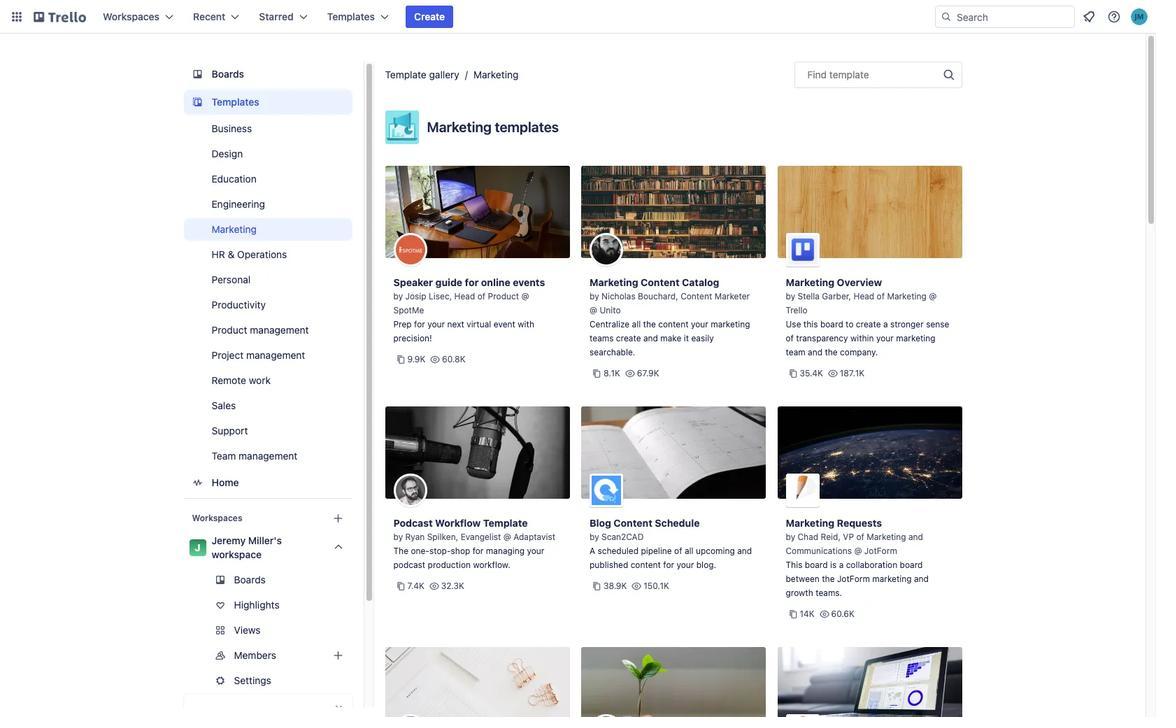 Task type: locate. For each thing, give the bounding box(es) containing it.
boards link up templates link
[[184, 62, 352, 87]]

teams.
[[816, 588, 843, 598]]

pipeline
[[641, 546, 672, 556]]

1 vertical spatial marketing link
[[184, 218, 352, 241]]

of down overview
[[877, 291, 885, 302]]

1 horizontal spatial templates
[[327, 10, 375, 22]]

marketing link down engineering 'link'
[[184, 218, 352, 241]]

and inside marketing content catalog by nicholas bouchard, content marketer @ unito centralize all the content your marketing teams create and make it easily searchable.
[[644, 333, 658, 344]]

content for schedule
[[631, 560, 661, 570]]

1 horizontal spatial workspaces
[[192, 513, 242, 523]]

bouchard,
[[638, 291, 679, 302]]

35.4k
[[800, 368, 824, 379]]

by up the spotme
[[394, 291, 403, 302]]

design link
[[184, 143, 352, 165]]

60.8k
[[442, 354, 466, 365]]

1 horizontal spatial marketing link
[[474, 69, 519, 80]]

template gallery link
[[385, 69, 460, 80]]

0 vertical spatial product
[[488, 291, 519, 302]]

the down transparency
[[825, 347, 838, 358]]

0 horizontal spatial create
[[616, 333, 641, 344]]

all inside blog content schedule by scan2cad a scheduled pipeline of all upcoming and published content for your blog.
[[685, 546, 694, 556]]

14k
[[800, 609, 815, 619]]

1 vertical spatial a
[[839, 560, 844, 570]]

centralize
[[590, 319, 630, 330]]

chad reid, vp of marketing and communications @ jotform image
[[786, 474, 820, 507]]

1 horizontal spatial head
[[854, 291, 875, 302]]

management
[[250, 324, 309, 336], [246, 349, 305, 361], [239, 450, 298, 462]]

1 vertical spatial the
[[825, 347, 838, 358]]

workspaces inside popup button
[[103, 10, 160, 22]]

management down support link
[[239, 450, 298, 462]]

@ inside marketing content catalog by nicholas bouchard, content marketer @ unito centralize all the content your marketing teams create and make it easily searchable.
[[590, 305, 598, 316]]

upcoming
[[696, 546, 735, 556]]

management for product management
[[250, 324, 309, 336]]

create button
[[406, 6, 454, 28]]

@ inside marketing overview by stella garber, head of marketing @ trello use this board to create a stronger sense of transparency within your marketing team and the company.
[[929, 291, 937, 302]]

1 horizontal spatial template
[[483, 517, 528, 529]]

all left "upcoming"
[[685, 546, 694, 556]]

of down online
[[478, 291, 486, 302]]

by inside 'speaker guide for online events by josip lisec, head of product @ spotme prep for your next virtual event with precision!'
[[394, 291, 403, 302]]

a inside marketing requests by chad reid, vp of marketing and communications @ jotform this board is a collaboration board between the jotform marketing and growth teams.
[[839, 560, 844, 570]]

boards for views
[[234, 574, 266, 586]]

unito
[[600, 305, 621, 316]]

marketing up stella
[[786, 276, 835, 288]]

your up the easily
[[691, 319, 709, 330]]

is
[[831, 560, 837, 570]]

your for schedule
[[677, 560, 694, 570]]

0 vertical spatial management
[[250, 324, 309, 336]]

your right within at the top of page
[[877, 333, 894, 344]]

for down pipeline
[[664, 560, 675, 570]]

38.9k
[[604, 581, 627, 591]]

managing
[[486, 546, 525, 556]]

boards for home
[[212, 68, 244, 80]]

0 vertical spatial workspaces
[[103, 10, 160, 22]]

board down communications at the bottom right
[[805, 560, 828, 570]]

0 horizontal spatial a
[[839, 560, 844, 570]]

home link
[[184, 470, 352, 495]]

by up the trello
[[786, 291, 796, 302]]

business link
[[184, 118, 352, 140]]

2 boards link from the top
[[184, 569, 352, 591]]

1 boards link from the top
[[184, 62, 352, 87]]

all right centralize at the top right of page
[[632, 319, 641, 330]]

2 head from the left
[[854, 291, 875, 302]]

0 horizontal spatial product
[[212, 324, 247, 336]]

marketer
[[715, 291, 750, 302]]

0 horizontal spatial all
[[632, 319, 641, 330]]

@ down events
[[522, 291, 529, 302]]

2 vertical spatial the
[[822, 574, 835, 584]]

the up teams.
[[822, 574, 835, 584]]

create up within at the top of page
[[856, 319, 881, 330]]

0 vertical spatial marketing
[[711, 319, 751, 330]]

workflow.
[[473, 560, 511, 570]]

workspaces
[[103, 10, 160, 22], [192, 513, 242, 523]]

guide
[[436, 276, 463, 288]]

1 horizontal spatial all
[[685, 546, 694, 556]]

2 vertical spatial marketing
[[873, 574, 912, 584]]

growth
[[786, 588, 814, 598]]

1 vertical spatial create
[[616, 333, 641, 344]]

support
[[212, 425, 248, 437]]

1 vertical spatial templates
[[212, 96, 259, 108]]

1 vertical spatial boards link
[[184, 569, 352, 591]]

board right collaboration
[[900, 560, 923, 570]]

a for requests
[[839, 560, 844, 570]]

of inside blog content schedule by scan2cad a scheduled pipeline of all upcoming and published content for your blog.
[[675, 546, 683, 556]]

3 forward image from the top
[[350, 672, 366, 689]]

for down evangelist
[[473, 546, 484, 556]]

create up the searchable.
[[616, 333, 641, 344]]

32.3k
[[441, 581, 465, 591]]

remote work
[[212, 374, 271, 386]]

design
[[212, 148, 243, 160]]

marketing overview by stella garber, head of marketing @ trello use this board to create a stronger sense of transparency within your marketing team and the company.
[[786, 276, 950, 358]]

marketing icon image
[[385, 111, 419, 144]]

0 vertical spatial content
[[659, 319, 689, 330]]

a inside marketing overview by stella garber, head of marketing @ trello use this board to create a stronger sense of transparency within your marketing team and the company.
[[884, 319, 888, 330]]

your
[[428, 319, 445, 330], [691, 319, 709, 330], [877, 333, 894, 344], [527, 546, 545, 556], [677, 560, 694, 570]]

0 horizontal spatial head
[[455, 291, 475, 302]]

recent button
[[185, 6, 248, 28]]

content up the bouchard,
[[641, 276, 680, 288]]

jotform up collaboration
[[865, 546, 898, 556]]

1 vertical spatial marketing
[[897, 333, 936, 344]]

content up make
[[659, 319, 689, 330]]

template up managing in the left bottom of the page
[[483, 517, 528, 529]]

content down 'catalog'
[[681, 291, 713, 302]]

0 vertical spatial create
[[856, 319, 881, 330]]

boards link
[[184, 62, 352, 87], [184, 569, 352, 591]]

for right guide on the left of page
[[465, 276, 479, 288]]

all inside marketing content catalog by nicholas bouchard, content marketer @ unito centralize all the content your marketing teams create and make it easily searchable.
[[632, 319, 641, 330]]

project management link
[[184, 344, 352, 367]]

0 horizontal spatial marketing link
[[184, 218, 352, 241]]

by
[[394, 291, 403, 302], [590, 291, 599, 302], [786, 291, 796, 302], [394, 532, 403, 542], [590, 532, 599, 542], [786, 532, 796, 542]]

online
[[481, 276, 511, 288]]

1 vertical spatial management
[[246, 349, 305, 361]]

by up a at the right
[[590, 532, 599, 542]]

blog content schedule by scan2cad a scheduled pipeline of all upcoming and published content for your blog.
[[590, 517, 752, 570]]

pauline wiles, founder @ pauline wiles website design image
[[394, 714, 562, 717]]

head down overview
[[854, 291, 875, 302]]

between
[[786, 574, 820, 584]]

forward image
[[350, 622, 366, 639], [350, 647, 366, 664], [350, 672, 366, 689]]

2 vertical spatial management
[[239, 450, 298, 462]]

content inside blog content schedule by scan2cad a scheduled pipeline of all upcoming and published content for your blog.
[[614, 517, 653, 529]]

support link
[[184, 420, 352, 442]]

1 vertical spatial content
[[681, 291, 713, 302]]

precision!
[[394, 333, 432, 344]]

forward image for settings
[[350, 672, 366, 689]]

management for project management
[[246, 349, 305, 361]]

prep
[[394, 319, 412, 330]]

by left chad
[[786, 532, 796, 542]]

content inside marketing content catalog by nicholas bouchard, content marketer @ unito centralize all the content your marketing teams create and make it easily searchable.
[[659, 319, 689, 330]]

@ up managing in the left bottom of the page
[[504, 532, 511, 542]]

management down "productivity" link
[[250, 324, 309, 336]]

management down product management link
[[246, 349, 305, 361]]

marketing down collaboration
[[873, 574, 912, 584]]

&
[[228, 248, 235, 260]]

templates
[[327, 10, 375, 22], [212, 96, 259, 108]]

a right is
[[839, 560, 844, 570]]

spilken,
[[427, 532, 459, 542]]

your inside blog content schedule by scan2cad a scheduled pipeline of all upcoming and published content for your blog.
[[677, 560, 694, 570]]

the down the bouchard,
[[643, 319, 656, 330]]

0 vertical spatial all
[[632, 319, 641, 330]]

0 vertical spatial boards
[[212, 68, 244, 80]]

for
[[465, 276, 479, 288], [414, 319, 425, 330], [473, 546, 484, 556], [664, 560, 675, 570]]

templates right starred dropdown button at the left of the page
[[327, 10, 375, 22]]

by inside marketing overview by stella garber, head of marketing @ trello use this board to create a stronger sense of transparency within your marketing team and the company.
[[786, 291, 796, 302]]

evangelist
[[461, 532, 501, 542]]

sense
[[927, 319, 950, 330]]

operations
[[237, 248, 287, 260]]

create
[[856, 319, 881, 330], [616, 333, 641, 344]]

marketing down "requests"
[[867, 532, 907, 542]]

marketing up the nicholas
[[590, 276, 639, 288]]

0 horizontal spatial templates
[[212, 96, 259, 108]]

templates up business
[[212, 96, 259, 108]]

create inside marketing content catalog by nicholas bouchard, content marketer @ unito centralize all the content your marketing teams create and make it easily searchable.
[[616, 333, 641, 344]]

0 vertical spatial the
[[643, 319, 656, 330]]

scan2cad image
[[590, 474, 623, 507]]

for inside 'podcast workflow template by ryan spilken, evangelist @ adaptavist the one-stop-shop for managing your podcast production workflow.'
[[473, 546, 484, 556]]

use
[[786, 319, 802, 330]]

members
[[234, 649, 276, 661]]

marketing up &
[[212, 223, 257, 235]]

1 forward image from the top
[[350, 622, 366, 639]]

boards right board icon
[[212, 68, 244, 80]]

hr & operations
[[212, 248, 287, 260]]

personal
[[212, 274, 251, 286]]

0 vertical spatial a
[[884, 319, 888, 330]]

jeremy miller's workspace
[[212, 535, 282, 561]]

your inside 'podcast workflow template by ryan spilken, evangelist @ adaptavist the one-stop-shop for managing your podcast production workflow.'
[[527, 546, 545, 556]]

board up transparency
[[821, 319, 844, 330]]

boards link up the highlights "link"
[[184, 569, 352, 591]]

by inside marketing content catalog by nicholas bouchard, content marketer @ unito centralize all the content your marketing teams create and make it easily searchable.
[[590, 291, 599, 302]]

of right pipeline
[[675, 546, 683, 556]]

content
[[641, 276, 680, 288], [681, 291, 713, 302], [614, 517, 653, 529]]

of right vp
[[857, 532, 865, 542]]

for up precision!
[[414, 319, 425, 330]]

marketing down gallery
[[427, 119, 492, 135]]

vp
[[843, 532, 854, 542]]

1 head from the left
[[455, 291, 475, 302]]

your left next
[[428, 319, 445, 330]]

searchable.
[[590, 347, 636, 358]]

templates inside dropdown button
[[327, 10, 375, 22]]

1 vertical spatial all
[[685, 546, 694, 556]]

find template
[[808, 69, 870, 80]]

boards up highlights
[[234, 574, 266, 586]]

your down adaptavist
[[527, 546, 545, 556]]

engineering
[[212, 198, 265, 210]]

@ up sense
[[929, 291, 937, 302]]

0 horizontal spatial template
[[385, 69, 427, 80]]

1 vertical spatial forward image
[[350, 647, 366, 664]]

content down pipeline
[[631, 560, 661, 570]]

template left gallery
[[385, 69, 427, 80]]

starred
[[259, 10, 294, 22]]

2 vertical spatial content
[[614, 517, 653, 529]]

marketing down 'stronger'
[[897, 333, 936, 344]]

team
[[212, 450, 236, 462]]

workflow
[[435, 517, 481, 529]]

1 horizontal spatial product
[[488, 291, 519, 302]]

Find template field
[[795, 62, 963, 88]]

product inside 'speaker guide for online events by josip lisec, head of product @ spotme prep for your next virtual event with precision!'
[[488, 291, 519, 302]]

0 vertical spatial marketing link
[[474, 69, 519, 80]]

of inside marketing requests by chad reid, vp of marketing and communications @ jotform this board is a collaboration board between the jotform marketing and growth teams.
[[857, 532, 865, 542]]

of
[[478, 291, 486, 302], [877, 291, 885, 302], [786, 333, 794, 344], [857, 532, 865, 542], [675, 546, 683, 556]]

your for template
[[527, 546, 545, 556]]

1 vertical spatial product
[[212, 324, 247, 336]]

content for schedule
[[614, 517, 653, 529]]

boards link for home
[[184, 62, 352, 87]]

1 horizontal spatial create
[[856, 319, 881, 330]]

make
[[661, 333, 682, 344]]

by up the
[[394, 532, 403, 542]]

@ left unito
[[590, 305, 598, 316]]

jotform down collaboration
[[838, 574, 870, 584]]

boards link for views
[[184, 569, 352, 591]]

forward image inside the views link
[[350, 622, 366, 639]]

by left the nicholas
[[590, 291, 599, 302]]

gallery
[[429, 69, 460, 80]]

head down guide on the left of page
[[455, 291, 475, 302]]

scheduled
[[598, 546, 639, 556]]

ryan
[[406, 532, 425, 542]]

and inside blog content schedule by scan2cad a scheduled pipeline of all upcoming and published content for your blog.
[[738, 546, 752, 556]]

product up "project"
[[212, 324, 247, 336]]

marketing link right gallery
[[474, 69, 519, 80]]

hr
[[212, 248, 225, 260]]

the
[[643, 319, 656, 330], [825, 347, 838, 358], [822, 574, 835, 584]]

content inside blog content schedule by scan2cad a scheduled pipeline of all upcoming and published content for your blog.
[[631, 560, 661, 570]]

1 vertical spatial template
[[483, 517, 528, 529]]

blog.
[[697, 560, 717, 570]]

0 horizontal spatial workspaces
[[103, 10, 160, 22]]

0 vertical spatial templates
[[327, 10, 375, 22]]

a
[[884, 319, 888, 330], [839, 560, 844, 570]]

a left 'stronger'
[[884, 319, 888, 330]]

1 vertical spatial content
[[631, 560, 661, 570]]

0 vertical spatial boards link
[[184, 62, 352, 87]]

your left blog.
[[677, 560, 694, 570]]

0 vertical spatial content
[[641, 276, 680, 288]]

product down online
[[488, 291, 519, 302]]

blog
[[590, 517, 612, 529]]

speaker guide for online events by josip lisec, head of product @ spotme prep for your next virtual event with precision!
[[394, 276, 545, 344]]

0 vertical spatial forward image
[[350, 622, 366, 639]]

content up scan2cad at the right bottom of page
[[614, 517, 653, 529]]

boards
[[212, 68, 244, 80], [234, 574, 266, 586]]

your inside 'speaker guide for online events by josip lisec, head of product @ spotme prep for your next virtual event with precision!'
[[428, 319, 445, 330]]

ryan spilken, evangelist @ adaptavist image
[[394, 474, 427, 507]]

2 vertical spatial forward image
[[350, 672, 366, 689]]

forward image inside settings link
[[350, 672, 366, 689]]

7.4k
[[408, 581, 425, 591]]

this
[[804, 319, 818, 330]]

delilah osborne, marketing director @ rework image
[[786, 714, 820, 717]]

open information menu image
[[1108, 10, 1122, 24]]

@ up collaboration
[[855, 546, 862, 556]]

1 horizontal spatial a
[[884, 319, 888, 330]]

create
[[414, 10, 445, 22]]

primary element
[[0, 0, 1157, 34]]

highlights link
[[184, 594, 352, 616]]

marketing down marketer
[[711, 319, 751, 330]]

next
[[448, 319, 464, 330]]

1 vertical spatial boards
[[234, 574, 266, 586]]

marketing content catalog by nicholas bouchard, content marketer @ unito centralize all the content your marketing teams create and make it easily searchable.
[[590, 276, 751, 358]]



Task type: vqa. For each thing, say whether or not it's contained in the screenshot.
This member is an admin of this board. icon
no



Task type: describe. For each thing, give the bounding box(es) containing it.
education
[[212, 173, 257, 185]]

60.6k
[[832, 609, 855, 619]]

create a workspace image
[[330, 510, 347, 527]]

starred button
[[251, 6, 316, 28]]

productivity link
[[184, 294, 352, 316]]

0 vertical spatial jotform
[[865, 546, 898, 556]]

template gallery
[[385, 69, 460, 80]]

marketing requests by chad reid, vp of marketing and communications @ jotform this board is a collaboration board between the jotform marketing and growth teams.
[[786, 517, 929, 598]]

with
[[518, 319, 535, 330]]

events
[[513, 276, 545, 288]]

easily
[[692, 333, 714, 344]]

by inside 'podcast workflow template by ryan spilken, evangelist @ adaptavist the one-stop-shop for managing your podcast production workflow.'
[[394, 532, 403, 542]]

board inside marketing overview by stella garber, head of marketing @ trello use this board to create a stronger sense of transparency within your marketing team and the company.
[[821, 319, 844, 330]]

your for for
[[428, 319, 445, 330]]

template
[[830, 69, 870, 80]]

one-
[[411, 546, 430, 556]]

collaboration
[[846, 560, 898, 570]]

event
[[494, 319, 516, 330]]

views
[[234, 624, 261, 636]]

company.
[[840, 347, 878, 358]]

highlights
[[234, 599, 280, 611]]

0 notifications image
[[1081, 8, 1098, 25]]

remote work link
[[184, 369, 352, 392]]

marketing up 'stronger'
[[888, 291, 927, 302]]

business
[[212, 122, 252, 134]]

stronger
[[891, 319, 924, 330]]

marketing inside marketing content catalog by nicholas bouchard, content marketer @ unito centralize all the content your marketing teams create and make it easily searchable.
[[711, 319, 751, 330]]

adaptavist
[[514, 532, 556, 542]]

it
[[684, 333, 689, 344]]

spotme
[[394, 305, 424, 316]]

create inside marketing overview by stella garber, head of marketing @ trello use this board to create a stronger sense of transparency within your marketing team and the company.
[[856, 319, 881, 330]]

workspace
[[212, 549, 262, 561]]

remote
[[212, 374, 246, 386]]

nicholas
[[602, 291, 636, 302]]

the inside marketing overview by stella garber, head of marketing @ trello use this board to create a stronger sense of transparency within your marketing team and the company.
[[825, 347, 838, 358]]

transparency
[[797, 333, 849, 344]]

nicholas bouchard, content marketer @ unito image
[[590, 233, 623, 267]]

lisec,
[[429, 291, 452, 302]]

your inside marketing overview by stella garber, head of marketing @ trello use this board to create a stronger sense of transparency within your marketing team and the company.
[[877, 333, 894, 344]]

within
[[851, 333, 874, 344]]

back to home image
[[34, 6, 86, 28]]

the inside marketing content catalog by nicholas bouchard, content marketer @ unito centralize all the content your marketing teams create and make it easily searchable.
[[643, 319, 656, 330]]

project management
[[212, 349, 305, 361]]

1 vertical spatial jotform
[[838, 574, 870, 584]]

engineering link
[[184, 193, 352, 216]]

hr & operations link
[[184, 244, 352, 266]]

members link
[[184, 644, 366, 667]]

forward image for views
[[350, 622, 366, 639]]

2 forward image from the top
[[350, 647, 366, 664]]

by inside marketing requests by chad reid, vp of marketing and communications @ jotform this board is a collaboration board between the jotform marketing and growth teams.
[[786, 532, 796, 542]]

find
[[808, 69, 827, 80]]

workspaces button
[[94, 6, 182, 28]]

virtual
[[467, 319, 491, 330]]

r.j. weiss, founder @ the ways to wealth image
[[590, 714, 758, 717]]

podcast workflow template by ryan spilken, evangelist @ adaptavist the one-stop-shop for managing your podcast production workflow.
[[394, 517, 556, 570]]

josip lisec, head of product @ spotme image
[[394, 233, 427, 267]]

0 vertical spatial template
[[385, 69, 427, 80]]

requests
[[837, 517, 883, 529]]

@ inside marketing requests by chad reid, vp of marketing and communications @ jotform this board is a collaboration board between the jotform marketing and growth teams.
[[855, 546, 862, 556]]

templates link
[[184, 90, 352, 115]]

templates
[[495, 119, 559, 135]]

team management
[[212, 450, 298, 462]]

1 vertical spatial workspaces
[[192, 513, 242, 523]]

podcast
[[394, 560, 426, 570]]

switch to… image
[[10, 10, 24, 24]]

add image
[[330, 647, 347, 664]]

reid,
[[821, 532, 841, 542]]

Search field
[[952, 6, 1075, 27]]

communications
[[786, 546, 852, 556]]

template board image
[[189, 94, 206, 111]]

template inside 'podcast workflow template by ryan spilken, evangelist @ adaptavist the one-stop-shop for managing your podcast production workflow.'
[[483, 517, 528, 529]]

podcast
[[394, 517, 433, 529]]

head inside 'speaker guide for online events by josip lisec, head of product @ spotme prep for your next virtual event with precision!'
[[455, 291, 475, 302]]

content for catalog
[[659, 319, 689, 330]]

marketing right gallery
[[474, 69, 519, 80]]

schedule
[[655, 517, 700, 529]]

production
[[428, 560, 471, 570]]

marketing inside marketing content catalog by nicholas bouchard, content marketer @ unito centralize all the content your marketing teams create and make it easily searchable.
[[590, 276, 639, 288]]

scan2cad
[[602, 532, 644, 542]]

miller's
[[248, 535, 282, 547]]

shop
[[451, 546, 470, 556]]

for inside blog content schedule by scan2cad a scheduled pipeline of all upcoming and published content for your blog.
[[664, 560, 675, 570]]

josip
[[406, 291, 427, 302]]

a for overview
[[884, 319, 888, 330]]

to
[[846, 319, 854, 330]]

garber,
[[822, 291, 852, 302]]

content for catalog
[[641, 276, 680, 288]]

of inside 'speaker guide for online events by josip lisec, head of product @ spotme prep for your next virtual event with precision!'
[[478, 291, 486, 302]]

by inside blog content schedule by scan2cad a scheduled pipeline of all upcoming and published content for your blog.
[[590, 532, 599, 542]]

views link
[[184, 619, 366, 642]]

this
[[786, 560, 803, 570]]

templates button
[[319, 6, 397, 28]]

product management link
[[184, 319, 352, 341]]

marketing up chad
[[786, 517, 835, 529]]

of down use
[[786, 333, 794, 344]]

stop-
[[430, 546, 451, 556]]

sales link
[[184, 395, 352, 417]]

settings link
[[184, 670, 366, 692]]

personal link
[[184, 269, 352, 291]]

j
[[195, 542, 201, 554]]

home image
[[189, 474, 206, 491]]

marketing inside marketing requests by chad reid, vp of marketing and communications @ jotform this board is a collaboration board between the jotform marketing and growth teams.
[[873, 574, 912, 584]]

head inside marketing overview by stella garber, head of marketing @ trello use this board to create a stronger sense of transparency within your marketing team and the company.
[[854, 291, 875, 302]]

@ inside 'speaker guide for online events by josip lisec, head of product @ spotme prep for your next virtual event with precision!'
[[522, 291, 529, 302]]

management for team management
[[239, 450, 298, 462]]

education link
[[184, 168, 352, 190]]

catalog
[[682, 276, 720, 288]]

jeremy
[[212, 535, 246, 547]]

search image
[[941, 11, 952, 22]]

board image
[[189, 66, 206, 83]]

work
[[249, 374, 271, 386]]

product management
[[212, 324, 309, 336]]

project
[[212, 349, 244, 361]]

@ inside 'podcast workflow template by ryan spilken, evangelist @ adaptavist the one-stop-shop for managing your podcast production workflow.'
[[504, 532, 511, 542]]

recent
[[193, 10, 226, 22]]

sales
[[212, 400, 236, 411]]

your inside marketing content catalog by nicholas bouchard, content marketer @ unito centralize all the content your marketing teams create and make it easily searchable.
[[691, 319, 709, 330]]

jeremy miller (jeremymiller198) image
[[1132, 8, 1148, 25]]

and inside marketing overview by stella garber, head of marketing @ trello use this board to create a stronger sense of transparency within your marketing team and the company.
[[808, 347, 823, 358]]

marketing inside marketing overview by stella garber, head of marketing @ trello use this board to create a stronger sense of transparency within your marketing team and the company.
[[897, 333, 936, 344]]

the inside marketing requests by chad reid, vp of marketing and communications @ jotform this board is a collaboration board between the jotform marketing and growth teams.
[[822, 574, 835, 584]]

stella garber, head of marketing @ trello image
[[786, 233, 820, 267]]



